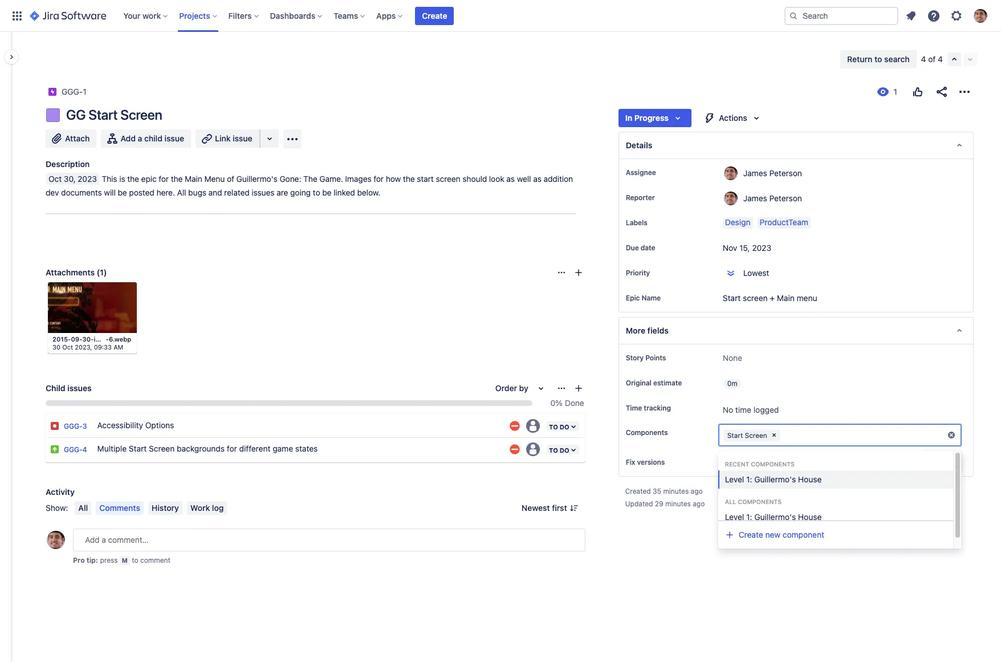 Task type: locate. For each thing, give the bounding box(es) containing it.
james peterson for reporter
[[744, 193, 803, 203]]

1 horizontal spatial issues
[[252, 188, 275, 197]]

0 vertical spatial minutes
[[664, 487, 689, 496]]

2023 for oct 30, 2023
[[78, 174, 97, 184]]

level down 'recent'
[[726, 475, 745, 484]]

ago right 35
[[691, 487, 703, 496]]

ggg- right 'issue type: improvement' icon
[[64, 446, 83, 454]]

for up here.
[[159, 174, 169, 184]]

be right will
[[118, 188, 127, 197]]

1 vertical spatial main
[[778, 293, 795, 303]]

none for fix versions
[[723, 458, 743, 468]]

of up related
[[227, 174, 234, 184]]

screen
[[436, 174, 461, 184], [743, 293, 768, 303]]

1 james from the top
[[744, 168, 768, 178]]

clear image
[[770, 431, 779, 440]]

assignee
[[626, 168, 657, 177]]

all right show:
[[78, 503, 88, 513]]

components for recent components
[[752, 461, 795, 468]]

fields
[[648, 326, 669, 336]]

work log
[[191, 503, 224, 513]]

2023 up documents
[[78, 174, 97, 184]]

1 horizontal spatial to
[[313, 188, 320, 197]]

nov 15, 2023
[[723, 243, 772, 253]]

teams button
[[330, 7, 370, 25]]

0 vertical spatial screen
[[436, 174, 461, 184]]

accessibility options link
[[93, 415, 505, 438]]

0 vertical spatial level 1: guillermo's house
[[726, 475, 822, 484]]

the right 'is'
[[127, 174, 139, 184]]

clear image
[[948, 431, 957, 440]]

link issue button
[[196, 130, 260, 148]]

1 the from the left
[[127, 174, 139, 184]]

download image
[[99, 288, 112, 301]]

the up here.
[[171, 174, 183, 184]]

issues left the are
[[252, 188, 275, 197]]

this is the epic for the main menu of guillermo's gone: the game. images for how the start screen should look as well as addition dev documents will be posted here. all bugs and related issues are going to be linked below.
[[46, 174, 576, 197]]

0 vertical spatial james
[[744, 168, 768, 178]]

ggg-1
[[62, 87, 87, 96]]

updated
[[626, 500, 654, 509]]

2 horizontal spatial the
[[403, 174, 415, 184]]

1 vertical spatial to
[[313, 188, 320, 197]]

1 vertical spatial create
[[739, 530, 764, 540]]

1 vertical spatial priority: medium-high image
[[510, 444, 521, 455]]

your profile and settings image
[[975, 9, 988, 23]]

0 horizontal spatial create
[[422, 11, 448, 20]]

1 horizontal spatial issue
[[233, 134, 253, 143]]

dev
[[46, 188, 59, 197]]

time
[[626, 404, 643, 413]]

time tracking pin to top. only you can see pinned fields. image
[[674, 404, 683, 413]]

create left new
[[739, 530, 764, 540]]

pro
[[73, 556, 85, 565]]

4 down 3
[[83, 446, 87, 454]]

2 horizontal spatial for
[[374, 174, 384, 184]]

all inside this is the epic for the main menu of guillermo's gone: the game. images for how the start screen should look as well as addition dev documents will be posted here. all bugs and related issues are going to be linked below.
[[177, 188, 186, 197]]

peterson
[[770, 168, 803, 178], [770, 193, 803, 203]]

priority
[[626, 269, 651, 277]]

2 vertical spatial ggg-
[[64, 446, 83, 454]]

2 horizontal spatial all
[[726, 499, 737, 506]]

components
[[752, 461, 795, 468], [739, 499, 782, 506]]

ggg- for 4
[[64, 446, 83, 454]]

0 horizontal spatial be
[[118, 188, 127, 197]]

oct
[[48, 174, 62, 184]]

priority: medium-high image for accessibility options
[[510, 420, 521, 432]]

1 horizontal spatial screen
[[743, 293, 768, 303]]

1 vertical spatial of
[[227, 174, 234, 184]]

29
[[655, 500, 664, 509]]

1 be from the left
[[118, 188, 127, 197]]

ggg- right issue type: bug icon
[[64, 422, 83, 431]]

to
[[875, 54, 883, 64], [313, 188, 320, 197], [132, 556, 138, 565]]

as left well
[[507, 174, 515, 184]]

ggg-3
[[64, 422, 87, 431]]

add attachment image
[[574, 268, 584, 277]]

search image
[[790, 11, 799, 20]]

minutes right 29
[[666, 500, 691, 509]]

0 horizontal spatial as
[[507, 174, 515, 184]]

main right +
[[778, 293, 795, 303]]

start screen + main menu
[[723, 293, 818, 303]]

1 vertical spatial 1:
[[747, 512, 753, 522]]

attachments
[[46, 268, 95, 277]]

components
[[626, 429, 668, 437]]

create inside button
[[422, 11, 448, 20]]

screen inside multiple start screen backgrounds for different game states link
[[149, 444, 175, 454]]

0 vertical spatial screen
[[121, 107, 162, 123]]

+
[[771, 293, 775, 303]]

james peterson up "productteam"
[[744, 193, 803, 203]]

cancel components image
[[949, 455, 958, 464]]

banner containing your work
[[0, 0, 1002, 32]]

0 vertical spatial 1:
[[747, 475, 753, 484]]

1 horizontal spatial 2023
[[753, 243, 772, 253]]

images
[[345, 174, 372, 184]]

none up 0m in the right bottom of the page
[[723, 353, 743, 363]]

0 horizontal spatial to
[[132, 556, 138, 565]]

1:
[[747, 475, 753, 484], [747, 512, 753, 522]]

2 horizontal spatial 4
[[939, 54, 944, 64]]

guillermo's down recent components
[[755, 475, 797, 484]]

start screen
[[728, 431, 768, 440]]

projects
[[179, 11, 210, 20]]

multiple
[[97, 444, 127, 454]]

1 vertical spatial james
[[744, 193, 768, 203]]

jira software image
[[30, 9, 106, 23], [30, 9, 106, 23]]

be down the game.
[[323, 188, 332, 197]]

none
[[723, 353, 743, 363], [723, 458, 743, 468]]

of up share image on the right top of page
[[929, 54, 937, 64]]

1 horizontal spatial for
[[227, 444, 237, 454]]

peterson down details element
[[770, 168, 803, 178]]

create child image
[[574, 384, 584, 393]]

addition
[[544, 174, 574, 184]]

1 horizontal spatial as
[[534, 174, 542, 184]]

1 vertical spatial peterson
[[770, 193, 803, 203]]

screen left +
[[743, 293, 768, 303]]

actions image
[[959, 85, 972, 99]]

to right return
[[875, 54, 883, 64]]

copy link to issue image
[[84, 87, 93, 96]]

2 issue from the left
[[233, 134, 253, 143]]

(1)
[[97, 268, 107, 277]]

newest first image
[[570, 504, 579, 513]]

guillermo's up new
[[755, 512, 797, 522]]

0 horizontal spatial the
[[127, 174, 139, 184]]

1 horizontal spatial create
[[739, 530, 764, 540]]

1 peterson from the top
[[770, 168, 803, 178]]

add app image
[[286, 132, 299, 146]]

for for states
[[227, 444, 237, 454]]

screen for gg start screen
[[121, 107, 162, 123]]

configure
[[924, 488, 961, 498]]

1 horizontal spatial main
[[778, 293, 795, 303]]

0 horizontal spatial issues
[[67, 383, 92, 393]]

dashboards button
[[267, 7, 327, 25]]

2 horizontal spatial to
[[875, 54, 883, 64]]

james down details element
[[744, 168, 768, 178]]

filters
[[229, 11, 252, 20]]

below.
[[357, 188, 381, 197]]

issue right child
[[165, 134, 184, 143]]

create new component
[[739, 530, 825, 540]]

are
[[277, 188, 288, 197]]

1 vertical spatial 2023
[[753, 243, 772, 253]]

level 1: guillermo's house down recent components
[[726, 475, 822, 484]]

apps
[[377, 11, 396, 20]]

none for story points
[[723, 353, 743, 363]]

newest
[[522, 503, 550, 513]]

0 vertical spatial create
[[422, 11, 448, 20]]

for for menu
[[159, 174, 169, 184]]

menu
[[205, 174, 225, 184]]

guillermo's up related
[[237, 174, 278, 184]]

progress
[[635, 113, 669, 123]]

minutes
[[664, 487, 689, 496], [666, 500, 691, 509]]

1 horizontal spatial be
[[323, 188, 332, 197]]

all left the bugs
[[177, 188, 186, 197]]

4 up share image on the right top of page
[[939, 54, 944, 64]]

components pin to top. only you can see pinned fields. image
[[671, 429, 680, 438]]

to down the
[[313, 188, 320, 197]]

0 horizontal spatial issue
[[165, 134, 184, 143]]

order
[[496, 383, 518, 393]]

details element
[[619, 132, 975, 159]]

james peterson down details element
[[744, 168, 803, 178]]

james up design
[[744, 193, 768, 203]]

as right well
[[534, 174, 542, 184]]

ggg-4 link
[[64, 446, 87, 454]]

to inside button
[[875, 54, 883, 64]]

0 horizontal spatial screen
[[436, 174, 461, 184]]

main up the bugs
[[185, 174, 202, 184]]

components down clear image
[[752, 461, 795, 468]]

0 vertical spatial to
[[875, 54, 883, 64]]

1 vertical spatial level
[[726, 512, 745, 522]]

ggg- left copy link to issue icon
[[62, 87, 83, 96]]

1 vertical spatial screen
[[745, 431, 768, 440]]

1 horizontal spatial of
[[929, 54, 937, 64]]

4
[[922, 54, 927, 64], [939, 54, 944, 64], [83, 446, 87, 454]]

press
[[100, 556, 118, 565]]

menu bar
[[73, 501, 230, 515]]

issues right child
[[67, 383, 92, 393]]

menu
[[797, 293, 818, 303]]

0 vertical spatial ggg-
[[62, 87, 83, 96]]

design
[[726, 217, 751, 227]]

1 vertical spatial house
[[799, 512, 822, 522]]

level down "all components"
[[726, 512, 745, 522]]

ggg- for 1
[[62, 87, 83, 96]]

2 the from the left
[[171, 174, 183, 184]]

0 vertical spatial components
[[752, 461, 795, 468]]

2 vertical spatial guillermo's
[[755, 512, 797, 522]]

start
[[89, 107, 118, 123], [723, 293, 741, 303], [728, 431, 744, 440], [129, 444, 147, 454]]

screen right start
[[436, 174, 461, 184]]

return to search button
[[841, 50, 917, 68]]

screen up a
[[121, 107, 162, 123]]

0 vertical spatial level
[[726, 475, 745, 484]]

issue right link at the left
[[233, 134, 253, 143]]

no time logged
[[723, 405, 780, 415]]

priority: medium-high image
[[510, 420, 521, 432], [510, 444, 521, 455]]

1 vertical spatial none
[[723, 458, 743, 468]]

story points
[[626, 354, 667, 362]]

to right m
[[132, 556, 138, 565]]

0 horizontal spatial for
[[159, 174, 169, 184]]

components up new
[[739, 499, 782, 506]]

1 vertical spatial ggg-
[[64, 422, 83, 431]]

1 vertical spatial screen
[[743, 293, 768, 303]]

2 james peterson from the top
[[744, 193, 803, 203]]

productteam
[[760, 217, 809, 227]]

0 vertical spatial 2023
[[78, 174, 97, 184]]

0 horizontal spatial of
[[227, 174, 234, 184]]

1 vertical spatial level 1: guillermo's house
[[726, 512, 822, 522]]

1 james peterson from the top
[[744, 168, 803, 178]]

epic image
[[48, 87, 57, 96]]

configure link
[[901, 484, 968, 502]]

1 as from the left
[[507, 174, 515, 184]]

0 vertical spatial issues
[[252, 188, 275, 197]]

share image
[[936, 85, 949, 99]]

2 james from the top
[[744, 193, 768, 203]]

create right the apps dropdown button
[[422, 11, 448, 20]]

screen
[[121, 107, 162, 123], [745, 431, 768, 440], [149, 444, 175, 454]]

1: down recent components
[[747, 475, 753, 484]]

peterson up "productteam"
[[770, 193, 803, 203]]

the right 'how'
[[403, 174, 415, 184]]

0 vertical spatial james peterson
[[744, 168, 803, 178]]

create button
[[416, 7, 454, 25]]

banner
[[0, 0, 1002, 32]]

documents
[[61, 188, 102, 197]]

james for assignee
[[744, 168, 768, 178]]

start down accessibility options on the bottom left of page
[[129, 444, 147, 454]]

epic
[[626, 294, 640, 302]]

0 vertical spatial peterson
[[770, 168, 803, 178]]

2 vertical spatial to
[[132, 556, 138, 565]]

0 horizontal spatial main
[[185, 174, 202, 184]]

1 none from the top
[[723, 353, 743, 363]]

productteam link
[[758, 217, 811, 229]]

1 vertical spatial james peterson
[[744, 193, 803, 203]]

1 vertical spatial minutes
[[666, 500, 691, 509]]

level 1: guillermo's house
[[726, 475, 822, 484], [726, 512, 822, 522]]

0 vertical spatial main
[[185, 174, 202, 184]]

1 horizontal spatial all
[[177, 188, 186, 197]]

2 peterson from the top
[[770, 193, 803, 203]]

due date pin to top. only you can see pinned fields. image
[[658, 244, 667, 253]]

1 horizontal spatial the
[[171, 174, 183, 184]]

gg
[[66, 107, 86, 123]]

return
[[848, 54, 873, 64]]

attachments (1)
[[46, 268, 107, 277]]

look
[[489, 174, 505, 184]]

for left different
[[227, 444, 237, 454]]

0 vertical spatial house
[[799, 475, 822, 484]]

james peterson for assignee
[[744, 168, 803, 178]]

0 horizontal spatial all
[[78, 503, 88, 513]]

fix versions
[[626, 458, 665, 467]]

2 none from the top
[[723, 458, 743, 468]]

all inside button
[[78, 503, 88, 513]]

0 horizontal spatial 2023
[[78, 174, 97, 184]]

2 vertical spatial screen
[[149, 444, 175, 454]]

child
[[144, 134, 163, 143]]

different
[[239, 444, 271, 454]]

0 vertical spatial none
[[723, 353, 743, 363]]

comments button
[[96, 501, 144, 515]]

0 vertical spatial guillermo's
[[237, 174, 278, 184]]

all down 'recent'
[[726, 499, 737, 506]]

0 vertical spatial priority: medium-high image
[[510, 420, 521, 432]]

teams
[[334, 11, 358, 20]]

for
[[159, 174, 169, 184], [374, 174, 384, 184], [227, 444, 237, 454]]

1: down "all components"
[[747, 512, 753, 522]]

2 1: from the top
[[747, 512, 753, 522]]

1 vertical spatial issues
[[67, 383, 92, 393]]

0 horizontal spatial 4
[[83, 446, 87, 454]]

due date
[[626, 244, 656, 252]]

for left 'how'
[[374, 174, 384, 184]]

4 right the search on the top
[[922, 54, 927, 64]]

issue
[[165, 134, 184, 143], [233, 134, 253, 143]]

level 1: guillermo's house up new
[[726, 512, 822, 522]]

issue actions image
[[557, 384, 566, 393]]

main inside this is the epic for the main menu of guillermo's gone: the game. images for how the start screen should look as well as addition dev documents will be posted here. all bugs and related issues are going to be linked below.
[[185, 174, 202, 184]]

2 priority: medium-high image from the top
[[510, 444, 521, 455]]

time tracking
[[626, 404, 672, 413]]

1 vertical spatial components
[[739, 499, 782, 506]]

2 house from the top
[[799, 512, 822, 522]]

create
[[422, 11, 448, 20], [739, 530, 764, 540]]

screen down options
[[149, 444, 175, 454]]

in progress button
[[619, 109, 692, 127]]

ago right 29
[[693, 500, 705, 509]]

order by
[[496, 383, 529, 393]]

screen left clear image
[[745, 431, 768, 440]]

1 level from the top
[[726, 475, 745, 484]]

none down start screen
[[723, 458, 743, 468]]

1 priority: medium-high image from the top
[[510, 420, 521, 432]]

2023 right 15,
[[753, 243, 772, 253]]

minutes right 35
[[664, 487, 689, 496]]



Task type: describe. For each thing, give the bounding box(es) containing it.
notifications image
[[905, 9, 919, 23]]

tip:
[[87, 556, 98, 565]]

apps button
[[373, 7, 408, 25]]

related
[[224, 188, 250, 197]]

30,
[[64, 174, 76, 184]]

points
[[646, 354, 667, 362]]

in progress
[[626, 113, 669, 123]]

add
[[121, 134, 136, 143]]

by
[[520, 383, 529, 393]]

2 level from the top
[[726, 512, 745, 522]]

pro tip: press m to comment
[[73, 556, 171, 565]]

order by button
[[489, 379, 555, 398]]

start down no
[[728, 431, 744, 440]]

attach button
[[46, 130, 97, 148]]

created
[[626, 487, 651, 496]]

components for all components
[[739, 499, 782, 506]]

james for reporter
[[744, 193, 768, 203]]

35
[[653, 487, 662, 496]]

description
[[46, 159, 90, 169]]

screen inside this is the epic for the main menu of guillermo's gone: the game. images for how the start screen should look as well as addition dev documents will be posted here. all bugs and related issues are going to be linked below.
[[436, 174, 461, 184]]

how
[[386, 174, 401, 184]]

Components text field
[[783, 430, 785, 441]]

accessibility
[[97, 421, 143, 430]]

3 the from the left
[[403, 174, 415, 184]]

bugs
[[188, 188, 207, 197]]

guillermo's inside this is the epic for the main menu of guillermo's gone: the game. images for how the start screen should look as well as addition dev documents will be posted here. all bugs and related issues are going to be linked below.
[[237, 174, 278, 184]]

%
[[556, 398, 563, 408]]

2 be from the left
[[323, 188, 332, 197]]

epic name
[[626, 294, 661, 302]]

profile image of james peterson image
[[47, 531, 65, 549]]

2 as from the left
[[534, 174, 542, 184]]

epic
[[141, 174, 157, 184]]

all for all
[[78, 503, 88, 513]]

more
[[626, 326, 646, 336]]

edit color, purple selected image
[[46, 108, 60, 122]]

here.
[[157, 188, 175, 197]]

2023 for nov 15, 2023
[[753, 243, 772, 253]]

due
[[626, 244, 639, 252]]

your
[[123, 11, 141, 20]]

add a child issue button
[[101, 130, 191, 148]]

link web pages and more image
[[263, 132, 276, 145]]

newest first
[[522, 503, 568, 513]]

newest first button
[[515, 501, 586, 515]]

activity
[[46, 487, 75, 497]]

lowest
[[744, 268, 770, 278]]

and
[[209, 188, 222, 197]]

1 level 1: guillermo's house from the top
[[726, 475, 822, 484]]

15,
[[740, 243, 751, 253]]

the
[[304, 174, 318, 184]]

all components
[[726, 499, 782, 506]]

first
[[552, 503, 568, 513]]

create for create
[[422, 11, 448, 20]]

0
[[551, 398, 556, 408]]

menu bar containing all
[[73, 501, 230, 515]]

states
[[295, 444, 318, 454]]

4 of 4
[[922, 54, 944, 64]]

gg start screen
[[66, 107, 162, 123]]

name
[[642, 294, 661, 302]]

1 issue from the left
[[165, 134, 184, 143]]

child issues
[[46, 383, 92, 393]]

screen for multiple start screen backgrounds for different game states
[[149, 444, 175, 454]]

logged
[[754, 405, 780, 415]]

issue type: bug image
[[50, 422, 59, 431]]

story
[[626, 354, 644, 362]]

game
[[273, 444, 293, 454]]

ggg-1 link
[[62, 85, 87, 99]]

time
[[736, 405, 752, 415]]

Add a comment… field
[[73, 529, 586, 552]]

more fields
[[626, 326, 669, 336]]

linked
[[334, 188, 355, 197]]

settings image
[[951, 9, 964, 23]]

versions
[[638, 458, 665, 467]]

appswitcher icon image
[[10, 9, 24, 23]]

1 horizontal spatial 4
[[922, 54, 927, 64]]

labels
[[626, 219, 648, 227]]

Search field
[[785, 7, 899, 25]]

0 vertical spatial ago
[[691, 487, 703, 496]]

0 vertical spatial of
[[929, 54, 937, 64]]

ggg-4
[[64, 446, 87, 454]]

to inside this is the epic for the main menu of guillermo's gone: the game. images for how the start screen should look as well as addition dev documents will be posted here. all bugs and related issues are going to be linked below.
[[313, 188, 320, 197]]

recent components
[[726, 461, 795, 468]]

primary element
[[7, 0, 785, 32]]

attach
[[65, 134, 90, 143]]

3
[[83, 422, 87, 431]]

create for create new component
[[739, 530, 764, 540]]

peterson for assignee
[[770, 168, 803, 178]]

going
[[290, 188, 311, 197]]

well
[[517, 174, 531, 184]]

sidebar navigation image
[[0, 46, 25, 68]]

history
[[152, 503, 179, 513]]

2 level 1: guillermo's house from the top
[[726, 512, 822, 522]]

reporter pin to top. only you can see pinned fields. image
[[658, 193, 667, 203]]

1 vertical spatial guillermo's
[[755, 475, 797, 484]]

will
[[104, 188, 116, 197]]

0 % done
[[551, 398, 585, 408]]

dashboards
[[270, 11, 316, 20]]

game.
[[320, 174, 343, 184]]

0m
[[728, 379, 738, 388]]

priority: medium-high image for multiple start screen backgrounds for different game states
[[510, 444, 521, 455]]

of inside this is the epic for the main menu of guillermo's gone: the game. images for how the start screen should look as well as addition dev documents will be posted here. all bugs and related issues are going to be linked below.
[[227, 174, 234, 184]]

vote options: no one has voted for this issue yet. image
[[912, 85, 925, 99]]

1 house from the top
[[799, 475, 822, 484]]

component
[[783, 530, 825, 540]]

issue type: improvement image
[[50, 445, 59, 454]]

help image
[[928, 9, 941, 23]]

work log button
[[187, 501, 227, 515]]

1 1: from the top
[[747, 475, 753, 484]]

new
[[766, 530, 781, 540]]

options
[[145, 421, 174, 430]]

ggg- for 3
[[64, 422, 83, 431]]

your work
[[123, 11, 161, 20]]

delete image
[[118, 288, 132, 301]]

assignee pin to top. only you can see pinned fields. image
[[659, 168, 668, 177]]

design link
[[723, 217, 753, 229]]

start left +
[[723, 293, 741, 303]]

projects button
[[176, 7, 222, 25]]

peterson for reporter
[[770, 193, 803, 203]]

more fields element
[[619, 317, 975, 345]]

issues inside this is the epic for the main menu of guillermo's gone: the game. images for how the start screen should look as well as addition dev documents will be posted here. all bugs and related issues are going to be linked below.
[[252, 188, 275, 197]]

show:
[[46, 503, 68, 513]]

1
[[83, 87, 87, 96]]

start right gg
[[89, 107, 118, 123]]

comments
[[99, 503, 140, 513]]

date
[[641, 244, 656, 252]]

details
[[626, 140, 653, 150]]

original estimate pin to top. only you can see pinned fields. image
[[685, 379, 694, 388]]

all for all components
[[726, 499, 737, 506]]

1 vertical spatial ago
[[693, 500, 705, 509]]

log
[[212, 503, 224, 513]]

attachments menu image
[[557, 268, 566, 277]]



Task type: vqa. For each thing, say whether or not it's contained in the screenshot.
Main inside the This is the epic for the Main Menu of Guillermo's Gone: The Game. Images for how the start screen should look as well as addition dev documents will be posted here. All bugs and related issues are going to be linked below.
yes



